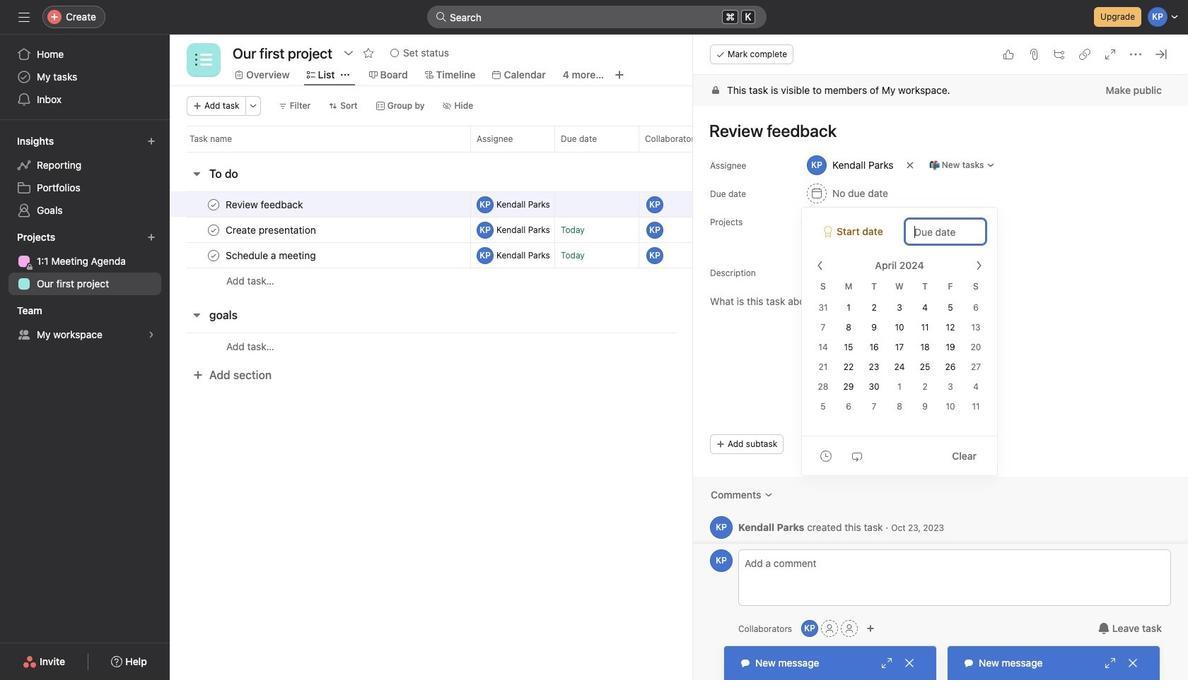 Task type: locate. For each thing, give the bounding box(es) containing it.
new project or portfolio image
[[147, 233, 156, 242]]

show options image
[[343, 47, 354, 59]]

mark complete image inside review feedback cell
[[205, 196, 222, 213]]

1 mark complete image from the top
[[205, 196, 222, 213]]

open user profile image
[[710, 550, 733, 573]]

create presentation cell
[[170, 217, 470, 243]]

mark complete checkbox for create presentation cell
[[205, 222, 222, 239]]

None text field
[[229, 40, 336, 66]]

1 mark complete checkbox from the top
[[205, 222, 222, 239]]

0 horizontal spatial expand new message image
[[881, 658, 892, 670]]

set to repeat image
[[851, 451, 863, 462]]

1 task name text field from the top
[[223, 223, 320, 237]]

collapse task list for this group image
[[191, 168, 202, 180], [191, 310, 202, 321]]

expand new message image left close image
[[881, 658, 892, 670]]

projects element
[[0, 225, 170, 298]]

1 horizontal spatial expand new message image
[[1105, 658, 1116, 670]]

mark complete image up mark complete icon
[[205, 196, 222, 213]]

mark complete image inside "schedule a meeting" cell
[[205, 247, 222, 264]]

expand new message image left close icon
[[1105, 658, 1116, 670]]

prominent image
[[436, 11, 447, 23]]

mark complete image down mark complete icon
[[205, 247, 222, 264]]

mark complete checkbox inside "schedule a meeting" cell
[[205, 247, 222, 264]]

None field
[[427, 6, 767, 28]]

2 task name text field from the top
[[223, 249, 320, 263]]

more actions image
[[249, 102, 257, 110]]

0 vertical spatial mark complete checkbox
[[205, 222, 222, 239]]

mark complete checkbox down mark complete icon
[[205, 247, 222, 264]]

0 vertical spatial task name text field
[[223, 223, 320, 237]]

schedule a meeting cell
[[170, 243, 470, 269]]

0 vertical spatial collapse task list for this group image
[[191, 168, 202, 180]]

new insights image
[[147, 137, 156, 146]]

1 vertical spatial task name text field
[[223, 249, 320, 263]]

0 vertical spatial mark complete image
[[205, 196, 222, 213]]

Mark complete checkbox
[[205, 222, 222, 239], [205, 247, 222, 264]]

next month image
[[973, 260, 984, 272]]

1 vertical spatial collapse task list for this group image
[[191, 310, 202, 321]]

mark complete image
[[205, 196, 222, 213], [205, 247, 222, 264]]

1 vertical spatial mark complete image
[[205, 247, 222, 264]]

task name text field inside create presentation cell
[[223, 223, 320, 237]]

mark complete checkbox for "schedule a meeting" cell
[[205, 247, 222, 264]]

add or remove collaborators image
[[801, 621, 818, 638], [866, 625, 875, 634]]

add to starred image
[[363, 47, 374, 59]]

hide sidebar image
[[18, 11, 30, 23]]

copy task link image
[[1079, 49, 1090, 60]]

insights element
[[0, 129, 170, 225]]

row
[[170, 126, 966, 152], [187, 151, 933, 153], [170, 191, 950, 219], [170, 216, 950, 244], [170, 241, 950, 270], [170, 268, 950, 294], [170, 333, 950, 360]]

1 horizontal spatial add or remove collaborators image
[[866, 625, 875, 634]]

2 expand new message image from the left
[[1105, 658, 1116, 670]]

add subtask image
[[1054, 49, 1065, 60]]

Task name text field
[[223, 223, 320, 237], [223, 249, 320, 263]]

previous month image
[[815, 260, 826, 272]]

main content
[[693, 75, 1188, 557]]

2 mark complete image from the top
[[205, 247, 222, 264]]

task name text field inside "schedule a meeting" cell
[[223, 249, 320, 263]]

mark complete image
[[205, 222, 222, 239]]

mark complete checkbox inside create presentation cell
[[205, 222, 222, 239]]

1 vertical spatial mark complete checkbox
[[205, 247, 222, 264]]

comments image
[[764, 491, 773, 500]]

1 expand new message image from the left
[[881, 658, 892, 670]]

Task Name text field
[[700, 115, 1171, 147]]

mark complete checkbox down mark complete option
[[205, 222, 222, 239]]

remove image
[[945, 218, 956, 229]]

expand new message image
[[881, 658, 892, 670], [1105, 658, 1116, 670]]

task name text field for mark complete checkbox in the "schedule a meeting" cell
[[223, 249, 320, 263]]

0 likes. click to like this task image
[[1003, 49, 1014, 60]]

teams element
[[0, 298, 170, 349]]

mark complete image for task name text box in the "schedule a meeting" cell
[[205, 247, 222, 264]]

task name text field for mark complete checkbox within create presentation cell
[[223, 223, 320, 237]]

expand new message image for close image
[[881, 658, 892, 670]]

list image
[[195, 52, 212, 69]]

2 mark complete checkbox from the top
[[205, 247, 222, 264]]



Task type: vqa. For each thing, say whether or not it's contained in the screenshot.
Waterfall
no



Task type: describe. For each thing, give the bounding box(es) containing it.
add tab image
[[614, 69, 625, 81]]

full screen image
[[1105, 49, 1116, 60]]

global element
[[0, 35, 170, 120]]

expand new message image for close icon
[[1105, 658, 1116, 670]]

Search tasks, projects, and more text field
[[427, 6, 767, 28]]

Due date text field
[[905, 219, 986, 245]]

close image
[[1127, 658, 1139, 670]]

mark complete image for task name text field
[[205, 196, 222, 213]]

1 collapse task list for this group image from the top
[[191, 168, 202, 180]]

tab actions image
[[341, 71, 349, 79]]

Mark complete checkbox
[[205, 196, 222, 213]]

header to do tree grid
[[170, 191, 950, 294]]

review feedback dialog
[[693, 35, 1188, 681]]

Task name text field
[[223, 198, 307, 212]]

close image
[[904, 658, 915, 670]]

open user profile image
[[710, 517, 733, 540]]

see details, my workspace image
[[147, 331, 156, 339]]

0 horizontal spatial add or remove collaborators image
[[801, 621, 818, 638]]

attachments: add a file to this task, review feedback image
[[1028, 49, 1040, 60]]

review feedback cell
[[170, 192, 470, 218]]

close details image
[[1155, 49, 1167, 60]]

add time image
[[820, 451, 832, 462]]

more actions for this task image
[[1130, 49, 1141, 60]]

remove assignee image
[[906, 161, 914, 170]]

2 collapse task list for this group image from the top
[[191, 310, 202, 321]]



